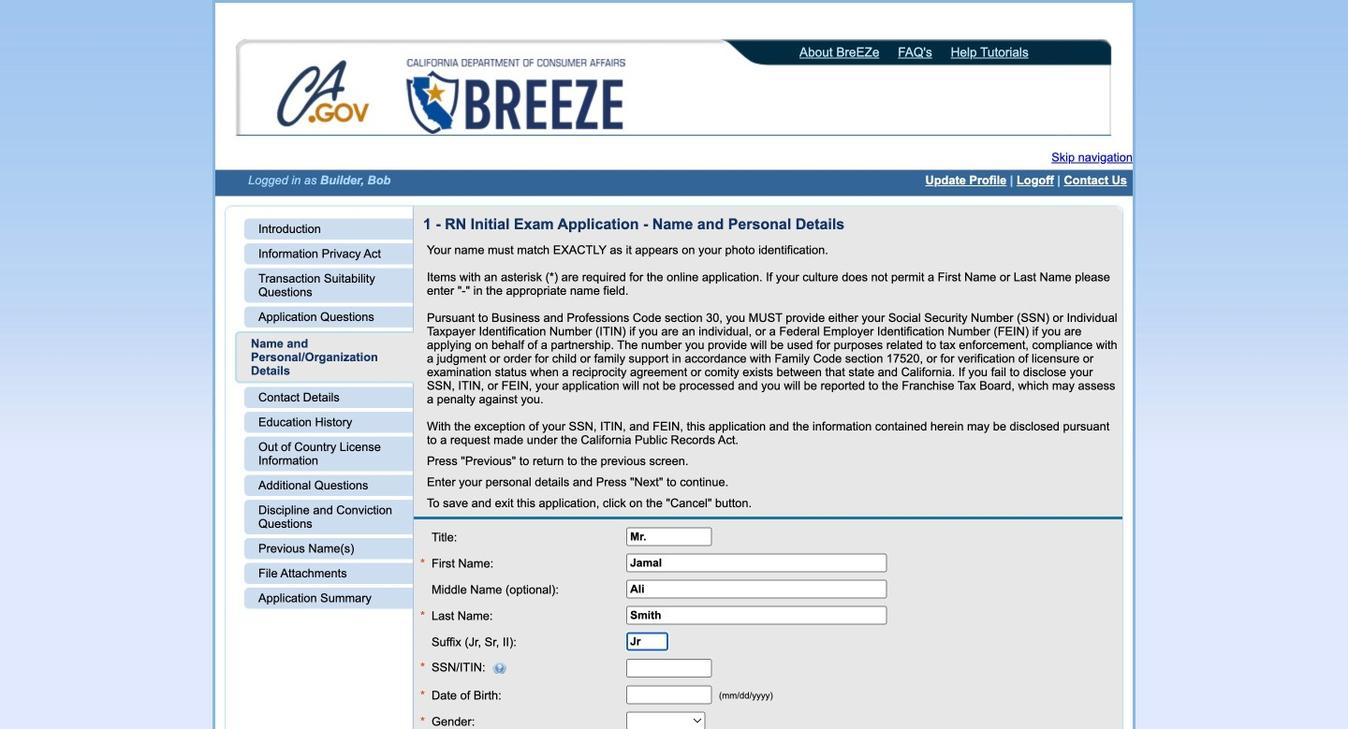 Task type: describe. For each thing, give the bounding box(es) containing it.
<small>disclosure of your social security number or individual taxpayer identification number is mandatory. section 30 of the business and professions code and public law 94-455 (42 usca 405 (c)(2)(c)) authorize collection of your social security number or individual taxpayer identification number.  your social security number or individual taxpayer identification numberwill be used exclusively for tax enforcement purposes, for purposes of compliance with any judgment or order for family support in accordance with section 11350.6 of the welfare and institutions code, or for verification of licensure, certification or examination status by a licensing or examination entity which utilizes a national examination and where licensure is reciprocal with the requesting state. if you fail to disclose your social security number or individual taxpayer identification number, your application for initial or renewal of licensure/certification will not be processed. you will be reported to the franchise tax board, who may assess a $100 penalty against you.</small> image
[[486, 663, 507, 674]]

state of california breeze image
[[403, 59, 629, 134]]

ca.gov image
[[276, 59, 372, 132]]



Task type: locate. For each thing, give the bounding box(es) containing it.
None text field
[[627, 527, 712, 546], [627, 554, 887, 572], [627, 580, 887, 599], [627, 606, 887, 625], [627, 659, 712, 678], [627, 527, 712, 546], [627, 554, 887, 572], [627, 580, 887, 599], [627, 606, 887, 625], [627, 659, 712, 678]]

None text field
[[627, 632, 669, 651], [627, 686, 712, 704], [627, 632, 669, 651], [627, 686, 712, 704]]



